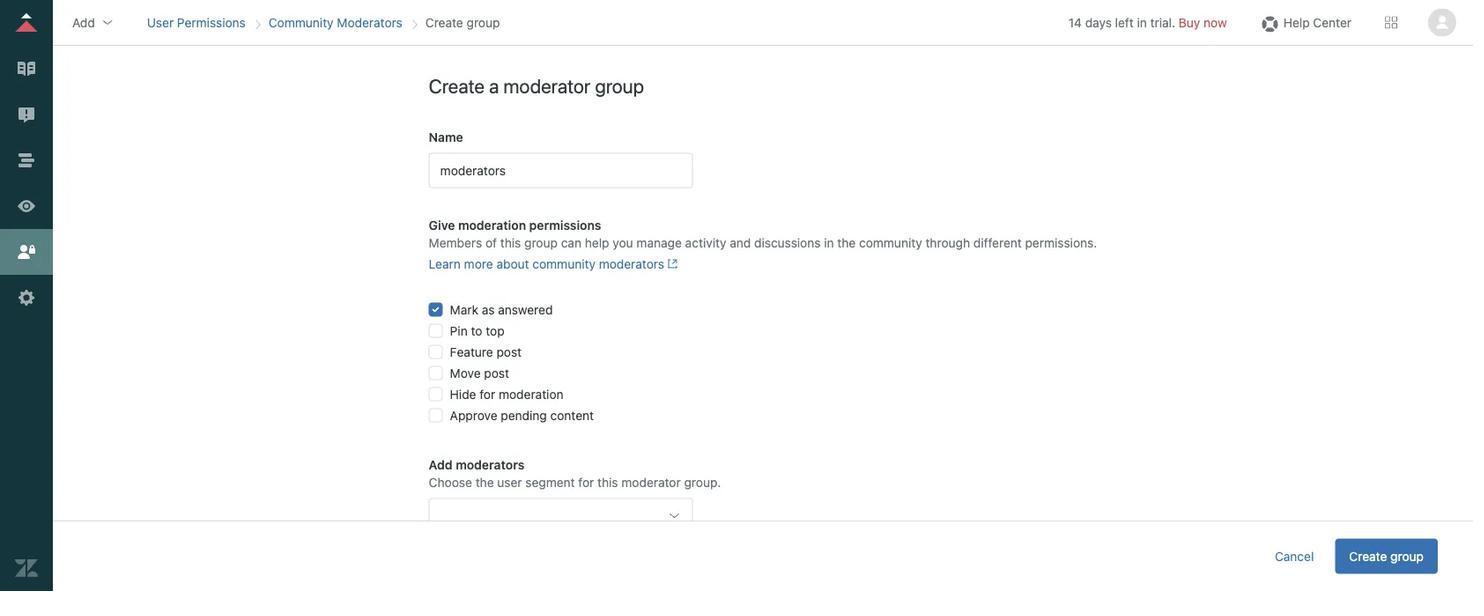Task type: vqa. For each thing, say whether or not it's contained in the screenshot.
the results inside the Scoped search in Community Search results are confined to the topic the user is in
no



Task type: describe. For each thing, give the bounding box(es) containing it.
help
[[585, 235, 610, 250]]

community
[[269, 15, 334, 30]]

this inside the add moderators choose the user segment for this moderator group.
[[598, 475, 618, 490]]

content
[[551, 408, 594, 423]]

create group inside button
[[1350, 549, 1424, 564]]

moderators inside the add moderators choose the user segment for this moderator group.
[[456, 457, 525, 472]]

14 days left in trial. buy now
[[1069, 15, 1228, 30]]

user permissions image
[[15, 241, 38, 264]]

user
[[497, 475, 522, 490]]

add for add
[[72, 15, 95, 30]]

1 horizontal spatial moderators
[[599, 256, 665, 271]]

moderators
[[337, 15, 403, 30]]

0 vertical spatial moderator
[[504, 74, 591, 97]]

user permissions link
[[147, 15, 246, 30]]

arrange content image
[[15, 149, 38, 172]]

different
[[974, 235, 1022, 250]]

1 vertical spatial create
[[429, 74, 485, 97]]

help center button
[[1254, 9, 1357, 36]]

hide for moderation
[[450, 387, 564, 401]]

0 vertical spatial community
[[859, 235, 923, 250]]

center
[[1314, 15, 1352, 30]]

cancel
[[1275, 549, 1315, 564]]

answered
[[498, 302, 553, 317]]

0 horizontal spatial in
[[824, 235, 834, 250]]

learn more about community moderators
[[429, 256, 665, 271]]

manage
[[637, 235, 682, 250]]

post for move post
[[484, 366, 509, 380]]

moderator inside the add moderators choose the user segment for this moderator group.
[[622, 475, 681, 490]]

the inside the add moderators choose the user segment for this moderator group.
[[476, 475, 494, 490]]

days
[[1086, 15, 1112, 30]]

manage articles image
[[15, 57, 38, 80]]

community moderators link
[[269, 15, 403, 30]]

left
[[1116, 15, 1134, 30]]

navigation containing user permissions
[[143, 9, 504, 36]]

trial.
[[1151, 15, 1176, 30]]

user
[[147, 15, 174, 30]]

hide
[[450, 387, 476, 401]]

0 horizontal spatial for
[[480, 387, 496, 401]]

Name field
[[429, 153, 693, 188]]

you
[[613, 235, 633, 250]]

create group inside navigation
[[426, 15, 500, 30]]

post for feature post
[[497, 345, 522, 359]]

and
[[730, 235, 751, 250]]

give
[[429, 218, 455, 232]]

14
[[1069, 15, 1082, 30]]

0 horizontal spatial community
[[533, 256, 596, 271]]

mark as answered
[[450, 302, 553, 317]]

1 horizontal spatial the
[[838, 235, 856, 250]]

add moderators choose the user segment for this moderator group.
[[429, 457, 721, 490]]

permissions.
[[1026, 235, 1098, 250]]

for inside the add moderators choose the user segment for this moderator group.
[[579, 475, 594, 490]]

add moderators element
[[429, 498, 693, 534]]

give moderation permissions
[[429, 218, 602, 232]]

learn more about community moderators link
[[429, 256, 678, 271]]

pin to top
[[450, 323, 505, 338]]

mark
[[450, 302, 479, 317]]

create inside navigation
[[426, 15, 463, 30]]

to
[[471, 323, 483, 338]]

permissions
[[529, 218, 602, 232]]

name
[[429, 130, 463, 144]]

a
[[489, 74, 499, 97]]

feature post
[[450, 345, 522, 359]]

choose
[[429, 475, 472, 490]]



Task type: locate. For each thing, give the bounding box(es) containing it.
create group
[[426, 15, 500, 30], [1350, 549, 1424, 564]]

1 vertical spatial moderators
[[456, 457, 525, 472]]

1 vertical spatial community
[[533, 256, 596, 271]]

permissions
[[177, 15, 246, 30]]

moderation
[[458, 218, 526, 232], [499, 387, 564, 401]]

more
[[464, 256, 493, 271]]

moderator right a
[[504, 74, 591, 97]]

segment
[[526, 475, 575, 490]]

activity
[[685, 235, 727, 250]]

create left a
[[429, 74, 485, 97]]

the left user
[[476, 475, 494, 490]]

pending
[[501, 408, 547, 423]]

create right moderators
[[426, 15, 463, 30]]

discussions
[[755, 235, 821, 250]]

0 horizontal spatial the
[[476, 475, 494, 490]]

1 vertical spatial create group
[[1350, 549, 1424, 564]]

of
[[486, 235, 497, 250]]

in right discussions
[[824, 235, 834, 250]]

navigation
[[143, 9, 504, 36]]

community down the can
[[533, 256, 596, 271]]

help center
[[1284, 15, 1352, 30]]

in right left
[[1138, 15, 1148, 30]]

create a moderator group
[[429, 74, 644, 97]]

1 vertical spatial add
[[429, 457, 453, 472]]

the
[[838, 235, 856, 250], [476, 475, 494, 490]]

zendesk products image
[[1386, 16, 1398, 29]]

1 horizontal spatial moderator
[[622, 475, 681, 490]]

as
[[482, 302, 495, 317]]

add inside the add moderators choose the user segment for this moderator group.
[[429, 457, 453, 472]]

1 vertical spatial post
[[484, 366, 509, 380]]

0 horizontal spatial moderator
[[504, 74, 591, 97]]

this
[[500, 235, 521, 250], [598, 475, 618, 490]]

learn
[[429, 256, 461, 271]]

0 vertical spatial create group
[[426, 15, 500, 30]]

2 vertical spatial create
[[1350, 549, 1388, 564]]

through
[[926, 235, 971, 250]]

add left user
[[72, 15, 95, 30]]

0 vertical spatial this
[[500, 235, 521, 250]]

1 horizontal spatial community
[[859, 235, 923, 250]]

add
[[72, 15, 95, 30], [429, 457, 453, 472]]

1 horizontal spatial in
[[1138, 15, 1148, 30]]

customize design image
[[15, 195, 38, 218]]

for right segment
[[579, 475, 594, 490]]

create group button
[[1336, 539, 1439, 574]]

0 vertical spatial create
[[426, 15, 463, 30]]

0 vertical spatial post
[[497, 345, 522, 359]]

members of this group can help you manage activity and discussions in the community through different permissions.
[[429, 235, 1098, 250]]

post
[[497, 345, 522, 359], [484, 366, 509, 380]]

for down move post
[[480, 387, 496, 401]]

1 vertical spatial moderator
[[622, 475, 681, 490]]

moderators up user
[[456, 457, 525, 472]]

community left through
[[859, 235, 923, 250]]

0 horizontal spatial moderators
[[456, 457, 525, 472]]

add for add moderators choose the user segment for this moderator group.
[[429, 457, 453, 472]]

group inside create group button
[[1391, 549, 1424, 564]]

group
[[467, 15, 500, 30], [595, 74, 644, 97], [525, 235, 558, 250], [1391, 549, 1424, 564]]

add button
[[67, 9, 120, 36]]

0 vertical spatial moderators
[[599, 256, 665, 271]]

0 vertical spatial the
[[838, 235, 856, 250]]

in
[[1138, 15, 1148, 30], [824, 235, 834, 250]]

move
[[450, 366, 481, 380]]

pin
[[450, 323, 468, 338]]

(opens in a new tab) image
[[665, 259, 678, 269]]

moderation up pending
[[499, 387, 564, 401]]

1 vertical spatial this
[[598, 475, 618, 490]]

top
[[486, 323, 505, 338]]

1 vertical spatial in
[[824, 235, 834, 250]]

settings image
[[15, 286, 38, 309]]

0 horizontal spatial create group
[[426, 15, 500, 30]]

community moderators
[[269, 15, 403, 30]]

0 horizontal spatial add
[[72, 15, 95, 30]]

user permissions
[[147, 15, 246, 30]]

the right discussions
[[838, 235, 856, 250]]

0 vertical spatial moderation
[[458, 218, 526, 232]]

0 horizontal spatial this
[[500, 235, 521, 250]]

moderation up of
[[458, 218, 526, 232]]

1 horizontal spatial create group
[[1350, 549, 1424, 564]]

community
[[859, 235, 923, 250], [533, 256, 596, 271]]

cancel button
[[1261, 539, 1329, 574]]

approve pending content
[[450, 408, 594, 423]]

post down top
[[497, 345, 522, 359]]

1 horizontal spatial add
[[429, 457, 453, 472]]

move post
[[450, 366, 509, 380]]

moderator
[[504, 74, 591, 97], [622, 475, 681, 490]]

post up 'hide for moderation'
[[484, 366, 509, 380]]

approve
[[450, 408, 498, 423]]

1 vertical spatial the
[[476, 475, 494, 490]]

1 vertical spatial moderation
[[499, 387, 564, 401]]

help
[[1284, 15, 1310, 30]]

can
[[561, 235, 582, 250]]

zendesk image
[[15, 557, 38, 580]]

for
[[480, 387, 496, 401], [579, 475, 594, 490]]

this right segment
[[598, 475, 618, 490]]

buy
[[1179, 15, 1201, 30]]

0 vertical spatial add
[[72, 15, 95, 30]]

0 vertical spatial for
[[480, 387, 496, 401]]

now
[[1204, 15, 1228, 30]]

add up choose
[[429, 457, 453, 472]]

moderators
[[599, 256, 665, 271], [456, 457, 525, 472]]

moderate content image
[[15, 103, 38, 126]]

moderators down you
[[599, 256, 665, 271]]

group inside navigation
[[467, 15, 500, 30]]

create
[[426, 15, 463, 30], [429, 74, 485, 97], [1350, 549, 1388, 564]]

feature
[[450, 345, 493, 359]]

this down the give moderation permissions
[[500, 235, 521, 250]]

add inside dropdown button
[[72, 15, 95, 30]]

1 vertical spatial for
[[579, 475, 594, 490]]

1 horizontal spatial this
[[598, 475, 618, 490]]

moderator left 'group.'
[[622, 475, 681, 490]]

1 horizontal spatial for
[[579, 475, 594, 490]]

create inside button
[[1350, 549, 1388, 564]]

group.
[[684, 475, 721, 490]]

about
[[497, 256, 529, 271]]

0 vertical spatial in
[[1138, 15, 1148, 30]]

create right 'cancel'
[[1350, 549, 1388, 564]]

members
[[429, 235, 482, 250]]



